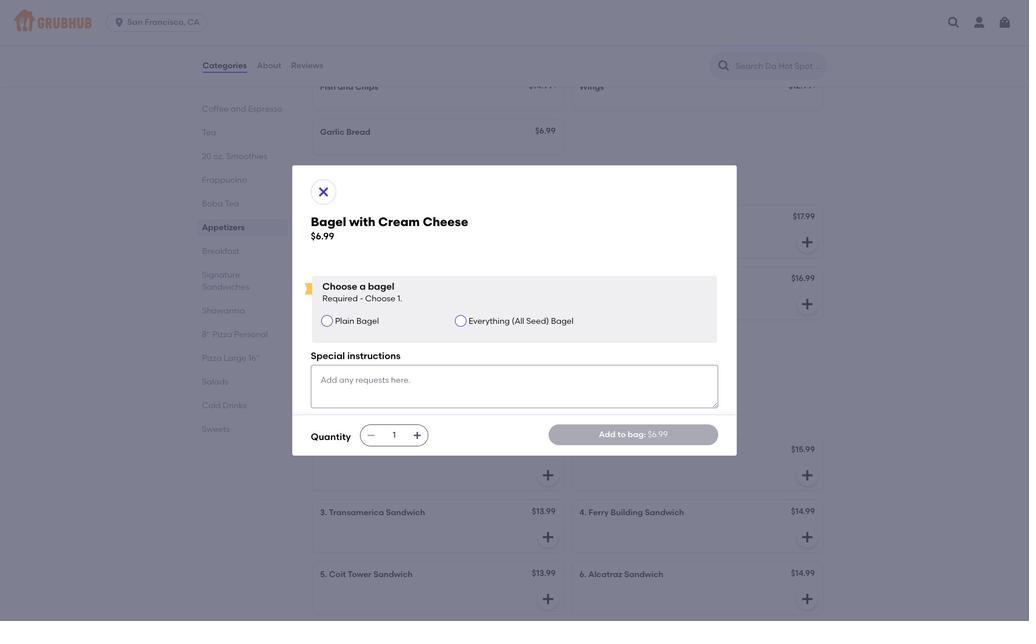 Task type: describe. For each thing, give the bounding box(es) containing it.
(all
[[512, 317, 524, 327]]

bagel with cream cheese
[[320, 275, 423, 285]]

instructions
[[347, 351, 401, 362]]

$15.99
[[791, 445, 815, 455]]

1 horizontal spatial garlic
[[351, 38, 376, 47]]

with for bagel with cream cheese
[[345, 275, 362, 285]]

0 vertical spatial tower
[[636, 446, 659, 456]]

san francisco, ca
[[127, 17, 200, 27]]

boba
[[202, 199, 223, 209]]

sweets
[[202, 425, 230, 435]]

da
[[327, 446, 339, 456]]

san francisco, ca button
[[106, 13, 212, 32]]

signature inside 'signature sandwiches'
[[202, 270, 240, 280]]

alcatraz
[[588, 570, 622, 580]]

$8.99
[[535, 36, 556, 46]]

everything
[[469, 317, 510, 327]]

cream for bagel with cream cheese $6.99
[[378, 215, 420, 229]]

special instructions
[[311, 351, 401, 362]]

1 horizontal spatial bread
[[378, 38, 402, 47]]

about button
[[256, 45, 282, 87]]

cold drinks
[[202, 401, 247, 411]]

personal
[[234, 330, 268, 340]]

reviews
[[291, 61, 323, 71]]

8"
[[202, 330, 210, 340]]

and for fish
[[338, 82, 353, 92]]

$12.99
[[789, 81, 812, 91]]

$6.99 up seed)
[[535, 274, 556, 284]]

1 vertical spatial tea
[[225, 199, 239, 209]]

$13.99 down seed)
[[532, 336, 556, 346]]

4. ferry building sandwich
[[579, 508, 684, 518]]

chicken for chicken strips
[[579, 38, 612, 47]]

san
[[127, 17, 143, 27]]

0 vertical spatial pizza
[[212, 330, 232, 340]]

1 vertical spatial choose
[[365, 294, 395, 304]]

add to bag: $6.99
[[599, 430, 668, 440]]

ferry
[[589, 508, 609, 518]]

0 horizontal spatial signature sandwiches
[[202, 270, 249, 292]]

mission
[[337, 337, 366, 347]]

main navigation navigation
[[0, 0, 1029, 45]]

the for the mission burrito
[[320, 337, 335, 347]]

0 horizontal spatial sandwiches
[[202, 283, 249, 292]]

+ for $12.99
[[812, 81, 817, 91]]

1 vertical spatial pizza
[[202, 354, 222, 364]]

espresso
[[248, 104, 282, 114]]

burrito
[[368, 337, 395, 347]]

5.
[[320, 570, 327, 580]]

drinks
[[223, 401, 247, 411]]

a
[[360, 281, 366, 292]]

Input item quantity number field
[[382, 425, 407, 446]]

ca
[[187, 17, 200, 27]]

sandwich right alcatraz
[[624, 570, 664, 580]]

+ for $13.99
[[812, 36, 817, 46]]

coit
[[329, 570, 346, 580]]

building
[[611, 508, 643, 518]]

Special instructions text field
[[311, 365, 718, 409]]

reviews button
[[291, 45, 324, 87]]

quantity
[[311, 432, 351, 443]]

sandwich down 'add to bag: $6.99'
[[661, 446, 701, 456]]

sandwich right spot
[[378, 446, 417, 456]]

sales
[[588, 446, 610, 456]]

sandwich right transamerica
[[386, 508, 425, 518]]

frappucino
[[202, 175, 247, 185]]

special
[[311, 351, 345, 362]]

$14.99 +
[[529, 81, 558, 91]]

chips
[[355, 82, 378, 92]]

sandwich right building
[[645, 508, 684, 518]]

spot
[[357, 446, 376, 456]]

$6.99 inside bagel with cream cheese $6.99
[[311, 231, 334, 242]]

smoothies
[[226, 152, 268, 162]]

bagel with cream cheese $6.99
[[311, 215, 468, 242]]

to
[[618, 430, 626, 440]]

cold
[[202, 401, 221, 411]]

sandwich right coit
[[373, 570, 413, 580]]

seed)
[[526, 317, 549, 327]]

svg image inside san francisco, ca button
[[114, 17, 125, 28]]

appetizers
[[202, 223, 245, 233]]

1 vertical spatial 1.
[[320, 446, 325, 456]]

0 vertical spatial tea
[[202, 128, 216, 138]]

$14.99 for 6. alcatraz sandwich
[[791, 569, 815, 579]]

fish and chips
[[320, 82, 378, 92]]

cheesy
[[320, 38, 350, 47]]

and for coffee
[[231, 104, 246, 114]]

$16.99
[[791, 274, 815, 284]]

0 horizontal spatial tower
[[348, 570, 372, 580]]

$13.99 left the 4.
[[532, 507, 556, 517]]

$17.99 button
[[573, 205, 823, 258]]

bagel inside bagel with cream cheese $6.99
[[311, 215, 346, 229]]

about
[[257, 61, 281, 71]]

1. da hot spot sandwich
[[320, 446, 417, 456]]

chicken for chicken and french toast
[[579, 275, 612, 285]]

francisco,
[[145, 17, 186, 27]]

pizza large 16"
[[202, 354, 260, 364]]

$13.99 +
[[789, 36, 817, 46]]

20 oz. smoothies
[[202, 152, 268, 162]]



Task type: vqa. For each thing, say whether or not it's contained in the screenshot.
(BLUE) Platter
no



Task type: locate. For each thing, give the bounding box(es) containing it.
svg image
[[947, 16, 961, 30], [317, 185, 331, 199], [367, 431, 376, 440], [413, 431, 422, 440], [541, 469, 555, 483], [801, 469, 815, 483], [801, 531, 815, 545], [541, 593, 555, 607]]

chicken strips
[[579, 38, 637, 47]]

the mission burrito
[[320, 337, 395, 347]]

and for chicken
[[614, 275, 630, 285]]

+ up search da hot spot cafe & deli search field
[[812, 36, 817, 46]]

2 chicken from the top
[[579, 275, 612, 285]]

tea up 20
[[202, 128, 216, 138]]

svg image for $17.99
[[801, 236, 815, 249]]

1 vertical spatial the
[[320, 337, 335, 347]]

tower
[[636, 446, 659, 456], [348, 570, 372, 580]]

1 vertical spatial breakfast
[[202, 247, 239, 256]]

$14.99 for 1. da hot spot sandwich
[[532, 445, 556, 455]]

1 horizontal spatial signature
[[311, 411, 370, 426]]

svg image for $13.99
[[541, 531, 555, 545]]

plain
[[335, 317, 354, 327]]

categories button
[[202, 45, 248, 87]]

1 vertical spatial and
[[231, 104, 246, 114]]

oz.
[[213, 152, 224, 162]]

1 vertical spatial with
[[345, 275, 362, 285]]

0 vertical spatial signature sandwiches
[[202, 270, 249, 292]]

bread down chips
[[346, 127, 371, 137]]

0 vertical spatial bread
[[378, 38, 402, 47]]

1 vertical spatial cheese
[[393, 275, 423, 285]]

breakfast
[[311, 178, 371, 193], [202, 247, 239, 256]]

signature sandwiches
[[202, 270, 249, 292], [311, 411, 447, 426]]

plain bagel
[[335, 317, 379, 327]]

chicken
[[579, 38, 612, 47], [579, 275, 612, 285]]

cheese for bagel with cream cheese $6.99
[[423, 215, 468, 229]]

1 horizontal spatial signature sandwiches
[[311, 411, 447, 426]]

0 vertical spatial 1.
[[397, 294, 402, 304]]

1 horizontal spatial tea
[[225, 199, 239, 209]]

strips
[[614, 38, 637, 47]]

spicy image
[[320, 370, 331, 380]]

1 vertical spatial sandwiches
[[373, 411, 447, 426]]

6. alcatraz sandwich
[[579, 570, 664, 580]]

signature
[[202, 270, 240, 280], [311, 411, 370, 426]]

0 vertical spatial cheese
[[423, 215, 468, 229]]

0 horizontal spatial 1.
[[320, 446, 325, 456]]

5. coit tower sandwich
[[320, 570, 413, 580]]

with inside bagel with cream cheese $6.99
[[349, 215, 375, 229]]

bagel
[[368, 281, 394, 292]]

$17.99
[[793, 212, 815, 222]]

everything (all seed) bagel
[[469, 317, 574, 327]]

0 horizontal spatial and
[[231, 104, 246, 114]]

0 horizontal spatial breakfast
[[202, 247, 239, 256]]

0 horizontal spatial tea
[[202, 128, 216, 138]]

-
[[360, 294, 363, 304]]

categories
[[203, 61, 247, 71]]

svg image for $16.99
[[801, 298, 815, 311]]

0 horizontal spatial signature
[[202, 270, 240, 280]]

tea right boba
[[225, 199, 239, 209]]

breakfast down appetizers
[[202, 247, 239, 256]]

transamerica
[[329, 508, 384, 518]]

0 vertical spatial with
[[349, 215, 375, 229]]

2 horizontal spatial and
[[614, 275, 630, 285]]

$13.99
[[789, 36, 812, 46], [532, 336, 556, 346], [532, 507, 556, 517], [532, 569, 556, 579]]

sandwiches
[[202, 283, 249, 292], [373, 411, 447, 426]]

2. sales force tower sandwich
[[579, 446, 701, 456]]

and
[[338, 82, 353, 92], [231, 104, 246, 114], [614, 275, 630, 285]]

hot
[[341, 446, 355, 456]]

Search Da Hot Spot Cafe & Deli search field
[[735, 61, 823, 72]]

0 vertical spatial and
[[338, 82, 353, 92]]

2 the from the top
[[320, 337, 335, 347]]

pizza left large
[[202, 354, 222, 364]]

0 vertical spatial garlic
[[351, 38, 376, 47]]

1 horizontal spatial tower
[[636, 446, 659, 456]]

+ down search da hot spot cafe & deli search field
[[812, 81, 817, 91]]

1 vertical spatial tower
[[348, 570, 372, 580]]

0 horizontal spatial bread
[[346, 127, 371, 137]]

the up special
[[320, 337, 335, 347]]

the inside button
[[320, 213, 335, 223]]

with
[[349, 215, 375, 229], [345, 275, 362, 285]]

breakfast up the sunset
[[311, 178, 371, 193]]

0 vertical spatial signature
[[202, 270, 240, 280]]

+ for $14.99
[[553, 81, 558, 91]]

choose down bagel
[[365, 294, 395, 304]]

1 vertical spatial signature
[[311, 411, 370, 426]]

tower down the bag:
[[636, 446, 659, 456]]

chicken and french toast
[[579, 275, 682, 285]]

1 vertical spatial signature sandwiches
[[311, 411, 447, 426]]

garlic right cheesy
[[351, 38, 376, 47]]

1.
[[397, 294, 402, 304], [320, 446, 325, 456]]

0 horizontal spatial choose
[[322, 281, 357, 292]]

signature sandwiches up shawarma
[[202, 270, 249, 292]]

and right coffee
[[231, 104, 246, 114]]

cheesy garlic bread
[[320, 38, 402, 47]]

coffee and espresso
[[202, 104, 282, 114]]

garlic bread
[[320, 127, 371, 137]]

3. transamerica sandwich
[[320, 508, 425, 518]]

+ left wings
[[553, 81, 558, 91]]

choose up required
[[322, 281, 357, 292]]

$6.99 down $14.99 + on the right top
[[535, 126, 556, 136]]

6.
[[579, 570, 586, 580]]

1. inside choose a bagel required - choose 1.
[[397, 294, 402, 304]]

coffee
[[202, 104, 229, 114]]

cheese inside bagel with cream cheese $6.99
[[423, 215, 468, 229]]

signature up 'quantity'
[[311, 411, 370, 426]]

the sunset
[[320, 213, 364, 223]]

0 vertical spatial chicken
[[579, 38, 612, 47]]

1 horizontal spatial sandwiches
[[373, 411, 447, 426]]

svg image for $14.99
[[801, 593, 815, 607]]

and left french
[[614, 275, 630, 285]]

the left sunset
[[320, 213, 335, 223]]

1 the from the top
[[320, 213, 335, 223]]

chicken left french
[[579, 275, 612, 285]]

4.
[[579, 508, 587, 518]]

force
[[611, 446, 634, 456]]

salads
[[202, 377, 229, 387]]

1 vertical spatial garlic
[[320, 127, 345, 137]]

cream inside bagel with cream cheese $6.99
[[378, 215, 420, 229]]

2.
[[579, 446, 586, 456]]

1 vertical spatial bread
[[346, 127, 371, 137]]

bread up chips
[[378, 38, 402, 47]]

1 horizontal spatial choose
[[365, 294, 395, 304]]

$6.99
[[535, 126, 556, 136], [311, 231, 334, 242], [535, 274, 556, 284], [648, 430, 668, 440]]

with for bagel with cream cheese $6.99
[[349, 215, 375, 229]]

and right fish
[[338, 82, 353, 92]]

required
[[322, 294, 358, 304]]

cream
[[378, 215, 420, 229], [364, 275, 391, 285]]

add
[[599, 430, 616, 440]]

chicken left strips
[[579, 38, 612, 47]]

svg image inside main navigation navigation
[[947, 16, 961, 30]]

choose a bagel required - choose 1.
[[322, 281, 402, 304]]

garlic down fish
[[320, 127, 345, 137]]

0 vertical spatial the
[[320, 213, 335, 223]]

1 horizontal spatial 1.
[[397, 294, 402, 304]]

1 chicken from the top
[[579, 38, 612, 47]]

$6.99 right the bag:
[[648, 430, 668, 440]]

$14.99
[[529, 81, 553, 91], [532, 445, 556, 455], [791, 507, 815, 517], [791, 569, 815, 579]]

0 vertical spatial choose
[[322, 281, 357, 292]]

tea
[[202, 128, 216, 138], [225, 199, 239, 209]]

search icon image
[[717, 59, 731, 73]]

cream for bagel with cream cheese
[[364, 275, 391, 285]]

0 vertical spatial breakfast
[[311, 178, 371, 193]]

$6.99 down the sunset
[[311, 231, 334, 242]]

20
[[202, 152, 212, 162]]

2 vertical spatial and
[[614, 275, 630, 285]]

svg image
[[998, 16, 1012, 30], [114, 17, 125, 28], [801, 236, 815, 249], [801, 298, 815, 311], [541, 531, 555, 545], [801, 593, 815, 607]]

cheese for bagel with cream cheese
[[393, 275, 423, 285]]

toast
[[661, 275, 682, 285]]

0 vertical spatial cream
[[378, 215, 420, 229]]

shawarma
[[202, 306, 245, 316]]

16"
[[248, 354, 260, 364]]

cheese
[[423, 215, 468, 229], [393, 275, 423, 285]]

sunset
[[337, 213, 364, 223]]

pizza
[[212, 330, 232, 340], [202, 354, 222, 364]]

$13.99 left the 6. at the bottom of the page
[[532, 569, 556, 579]]

$14.99 for 4. ferry building sandwich
[[791, 507, 815, 517]]

pizza right 8"
[[212, 330, 232, 340]]

sandwiches up 1. da hot spot sandwich on the bottom left of the page
[[373, 411, 447, 426]]

wings
[[579, 82, 604, 92]]

bag:
[[628, 430, 646, 440]]

0 vertical spatial sandwiches
[[202, 283, 249, 292]]

3.
[[320, 508, 327, 518]]

$12.99 +
[[789, 81, 817, 91]]

8" pizza personal
[[202, 330, 268, 340]]

1. left da at the left bottom
[[320, 446, 325, 456]]

spicy.
[[320, 353, 343, 363]]

sandwich
[[378, 446, 417, 456], [661, 446, 701, 456], [386, 508, 425, 518], [645, 508, 684, 518], [373, 570, 413, 580], [624, 570, 664, 580]]

1. down 'bagel with cream cheese'
[[397, 294, 402, 304]]

fish
[[320, 82, 336, 92]]

$13.99 up search da hot spot cafe & deli search field
[[789, 36, 812, 46]]

1 horizontal spatial and
[[338, 82, 353, 92]]

the for the sunset
[[320, 213, 335, 223]]

french
[[632, 275, 659, 285]]

spicy
[[333, 371, 351, 379]]

signature sandwiches up 1. da hot spot sandwich on the bottom left of the page
[[311, 411, 447, 426]]

0 horizontal spatial garlic
[[320, 127, 345, 137]]

sandwiches up shawarma
[[202, 283, 249, 292]]

tower right coit
[[348, 570, 372, 580]]

1 vertical spatial chicken
[[579, 275, 612, 285]]

boba tea
[[202, 199, 239, 209]]

signature up shawarma
[[202, 270, 240, 280]]

1 vertical spatial cream
[[364, 275, 391, 285]]

1 horizontal spatial breakfast
[[311, 178, 371, 193]]



